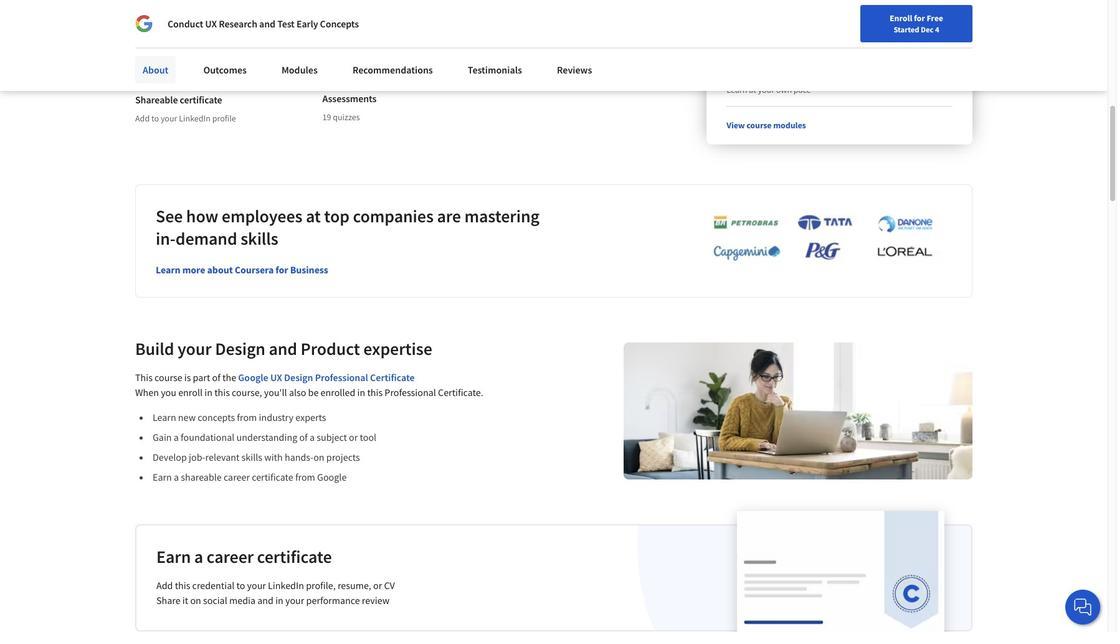 Task type: locate. For each thing, give the bounding box(es) containing it.
media
[[229, 595, 256, 607]]

2 vertical spatial learn
[[153, 411, 176, 424]]

to up media
[[237, 580, 245, 592]]

1 horizontal spatial at
[[749, 84, 757, 95]]

design up the
[[215, 338, 266, 360]]

1 vertical spatial add
[[156, 580, 173, 592]]

your up media
[[247, 580, 266, 592]]

from down the course,
[[237, 411, 257, 424]]

pace
[[794, 84, 811, 95]]

career down relevant
[[224, 471, 250, 484]]

1 horizontal spatial course
[[747, 120, 772, 131]]

course right view
[[747, 120, 772, 131]]

google
[[238, 371, 269, 384], [317, 471, 347, 484]]

tool
[[360, 431, 377, 444]]

1 horizontal spatial professional
[[385, 386, 436, 399]]

details
[[135, 44, 172, 60]]

0 vertical spatial add
[[135, 113, 150, 124]]

cv
[[384, 580, 395, 592]]

job-
[[189, 451, 205, 464]]

know
[[187, 44, 217, 60]]

0 horizontal spatial professional
[[315, 371, 368, 384]]

2 horizontal spatial to
[[237, 580, 245, 592]]

learn more about coursera for business link
[[156, 264, 328, 276]]

20 hours (approximately)
[[727, 39, 860, 55]]

concepts
[[198, 411, 235, 424]]

linkedin
[[179, 113, 211, 124], [268, 580, 304, 592]]

1 vertical spatial certificate
[[252, 471, 293, 484]]

course up you
[[155, 371, 182, 384]]

coursera
[[235, 264, 274, 276]]

testimonials link
[[461, 56, 530, 84]]

to down shareable
[[151, 113, 159, 124]]

find
[[762, 39, 779, 50]]

find your new career
[[762, 39, 841, 50]]

professional
[[315, 371, 368, 384], [385, 386, 436, 399]]

ux right conduct
[[205, 17, 217, 30]]

in right enrolled
[[358, 386, 365, 399]]

course
[[747, 120, 772, 131], [155, 371, 182, 384]]

ux inside this course is part of the google ux design professional certificate when you enroll in this course, you'll also be enrolled in this professional certificate.
[[270, 371, 282, 384]]

a right gain
[[174, 431, 179, 444]]

you
[[161, 386, 176, 399]]

ux
[[205, 17, 217, 30], [270, 371, 282, 384]]

0 vertical spatial design
[[215, 338, 266, 360]]

1 vertical spatial ux
[[270, 371, 282, 384]]

gain
[[153, 431, 172, 444]]

0 horizontal spatial this
[[175, 580, 190, 592]]

1 vertical spatial design
[[284, 371, 313, 384]]

or
[[349, 431, 358, 444], [373, 580, 382, 592]]

0 vertical spatial learn
[[727, 84, 748, 95]]

0 vertical spatial skills
[[241, 227, 279, 250]]

skills up earn a shareable career certificate from google
[[242, 451, 262, 464]]

0 horizontal spatial add
[[135, 113, 150, 124]]

1 vertical spatial or
[[373, 580, 382, 592]]

this down certificate
[[367, 386, 383, 399]]

1 vertical spatial at
[[306, 205, 321, 227]]

1 vertical spatial career
[[207, 546, 254, 568]]

about
[[143, 64, 169, 76]]

is
[[184, 371, 191, 384]]

0 vertical spatial on
[[314, 451, 325, 464]]

this
[[215, 386, 230, 399], [367, 386, 383, 399], [175, 580, 190, 592]]

in right media
[[276, 595, 284, 607]]

learn left more
[[156, 264, 181, 276]]

on right it
[[190, 595, 201, 607]]

2 vertical spatial and
[[258, 595, 274, 607]]

modules link
[[274, 56, 325, 84]]

to
[[174, 44, 185, 60], [151, 113, 159, 124], [237, 580, 245, 592]]

learn for learn at your own pace
[[727, 84, 748, 95]]

learn new concepts from industry experts
[[153, 411, 326, 424]]

outcomes
[[203, 64, 247, 76]]

research
[[219, 17, 257, 30]]

businesses
[[117, 6, 165, 19]]

add inside add this credential to your linkedin profile, resume, or cv share it on social media and in your performance review
[[156, 580, 173, 592]]

your right the find
[[780, 39, 797, 50]]

1 vertical spatial linkedin
[[268, 580, 304, 592]]

learn up view
[[727, 84, 748, 95]]

linkedin down shareable certificate
[[179, 113, 211, 124]]

understanding
[[237, 431, 298, 444]]

1 vertical spatial on
[[190, 595, 201, 607]]

from
[[237, 411, 257, 424], [295, 471, 315, 484]]

certificate
[[180, 93, 222, 106], [252, 471, 293, 484], [257, 546, 332, 568]]

see
[[156, 205, 183, 227]]

0 horizontal spatial or
[[349, 431, 358, 444]]

None search field
[[178, 33, 477, 58]]

view course modules link
[[727, 120, 807, 131]]

2 horizontal spatial this
[[367, 386, 383, 399]]

1 vertical spatial course
[[155, 371, 182, 384]]

1 horizontal spatial for
[[915, 12, 926, 24]]

dec
[[921, 24, 934, 34]]

google for the
[[238, 371, 269, 384]]

1 vertical spatial and
[[269, 338, 297, 360]]

build
[[135, 338, 174, 360]]

add down shareable
[[135, 113, 150, 124]]

0 horizontal spatial from
[[237, 411, 257, 424]]

in down part
[[205, 386, 213, 399]]

0 horizontal spatial on
[[190, 595, 201, 607]]

earn up share in the left bottom of the page
[[156, 546, 191, 568]]

0 vertical spatial from
[[237, 411, 257, 424]]

at left top
[[306, 205, 321, 227]]

your up part
[[178, 338, 212, 360]]

earn a career certificate
[[156, 546, 332, 568]]

this inside add this credential to your linkedin profile, resume, or cv share it on social media and in your performance review
[[175, 580, 190, 592]]

1 horizontal spatial from
[[295, 471, 315, 484]]

career up credential
[[207, 546, 254, 568]]

this down the
[[215, 386, 230, 399]]

share
[[156, 595, 181, 607]]

ux up you'll
[[270, 371, 282, 384]]

a for earn a career certificate
[[194, 546, 203, 568]]

industry
[[259, 411, 294, 424]]

design up also
[[284, 371, 313, 384]]

a up credential
[[194, 546, 203, 568]]

course for view
[[747, 120, 772, 131]]

0 vertical spatial to
[[174, 44, 185, 60]]

on inside add this credential to your linkedin profile, resume, or cv share it on social media and in your performance review
[[190, 595, 201, 607]]

1 vertical spatial for
[[276, 264, 288, 276]]

1 horizontal spatial design
[[284, 371, 313, 384]]

skills inside see how employees at top companies are mastering in-demand skills
[[241, 227, 279, 250]]

0 horizontal spatial ux
[[205, 17, 217, 30]]

learn up gain
[[153, 411, 176, 424]]

1 vertical spatial earn
[[156, 546, 191, 568]]

0 horizontal spatial for
[[276, 264, 288, 276]]

add
[[135, 113, 150, 124], [156, 580, 173, 592]]

0 vertical spatial linkedin
[[179, 113, 211, 124]]

course inside this course is part of the google ux design professional certificate when you enroll in this course, you'll also be enrolled in this professional certificate.
[[155, 371, 182, 384]]

1 horizontal spatial in
[[276, 595, 284, 607]]

learn for learn more about coursera for business
[[156, 264, 181, 276]]

and right media
[[258, 595, 274, 607]]

earn down develop in the left bottom of the page
[[153, 471, 172, 484]]

add up share in the left bottom of the page
[[156, 580, 173, 592]]

certificate up add to your linkedin profile
[[180, 93, 222, 106]]

and left test
[[259, 17, 276, 30]]

profile
[[212, 113, 236, 124]]

usability
[[141, 6, 173, 17]]

or left tool
[[349, 431, 358, 444]]

0 vertical spatial course
[[747, 120, 772, 131]]

1 horizontal spatial google
[[317, 471, 347, 484]]

in inside add this credential to your linkedin profile, resume, or cv share it on social media and in your performance review
[[276, 595, 284, 607]]

1 vertical spatial of
[[300, 431, 308, 444]]

certificate up profile,
[[257, 546, 332, 568]]

testing
[[175, 6, 201, 17]]

0 vertical spatial and
[[259, 17, 276, 30]]

1 horizontal spatial add
[[156, 580, 173, 592]]

conduct
[[168, 17, 203, 30]]

and for research
[[259, 17, 276, 30]]

your down shareable certificate
[[161, 113, 177, 124]]

learn for learn new concepts from industry experts
[[153, 411, 176, 424]]

this up it
[[175, 580, 190, 592]]

google up the course,
[[238, 371, 269, 384]]

of up the hands-
[[300, 431, 308, 444]]

earn
[[153, 471, 172, 484], [156, 546, 191, 568]]

course,
[[232, 386, 262, 399]]

0 horizontal spatial of
[[212, 371, 221, 384]]

1 horizontal spatial ux
[[270, 371, 282, 384]]

outcomes link
[[196, 56, 254, 84]]

and for design
[[269, 338, 297, 360]]

on down subject
[[314, 451, 325, 464]]

(approximately)
[[775, 39, 860, 55]]

to left know
[[174, 44, 185, 60]]

1 vertical spatial learn
[[156, 264, 181, 276]]

at
[[749, 84, 757, 95], [306, 205, 321, 227]]

from down the hands-
[[295, 471, 315, 484]]

0 vertical spatial of
[[212, 371, 221, 384]]

0 vertical spatial for
[[915, 12, 926, 24]]

of inside this course is part of the google ux design professional certificate when you enroll in this course, you'll also be enrolled in this professional certificate.
[[212, 371, 221, 384]]

add for add this credential to your linkedin profile, resume, or cv share it on social media and in your performance review
[[156, 580, 173, 592]]

chat with us image
[[1074, 598, 1094, 618]]

1 vertical spatial skills
[[242, 451, 262, 464]]

it
[[183, 595, 188, 607]]

of
[[212, 371, 221, 384], [300, 431, 308, 444]]

for up dec
[[915, 12, 926, 24]]

1 horizontal spatial this
[[215, 386, 230, 399]]

at left own
[[749, 84, 757, 95]]

assessments
[[323, 92, 377, 105]]

0 vertical spatial google
[[238, 371, 269, 384]]

a left subject
[[310, 431, 315, 444]]

a for earn a shareable career certificate from google
[[174, 471, 179, 484]]

0 horizontal spatial google
[[238, 371, 269, 384]]

2 vertical spatial to
[[237, 580, 245, 592]]

0 horizontal spatial course
[[155, 371, 182, 384]]

design
[[215, 338, 266, 360], [284, 371, 313, 384]]

early
[[297, 17, 318, 30]]

0 vertical spatial earn
[[153, 471, 172, 484]]

1 horizontal spatial of
[[300, 431, 308, 444]]

for left business
[[276, 264, 288, 276]]

professional up enrolled
[[315, 371, 368, 384]]

free
[[927, 12, 944, 24]]

a down develop in the left bottom of the page
[[174, 471, 179, 484]]

google for from
[[317, 471, 347, 484]]

relevant
[[205, 451, 240, 464]]

linkedin inside add this credential to your linkedin profile, resume, or cv share it on social media and in your performance review
[[268, 580, 304, 592]]

skills up the coursera
[[241, 227, 279, 250]]

1 vertical spatial google
[[317, 471, 347, 484]]

or left cv
[[373, 580, 382, 592]]

and up you'll
[[269, 338, 297, 360]]

of left the
[[212, 371, 221, 384]]

0 vertical spatial at
[[749, 84, 757, 95]]

performance
[[306, 595, 360, 607]]

a
[[174, 431, 179, 444], [310, 431, 315, 444], [174, 471, 179, 484], [194, 546, 203, 568]]

1 horizontal spatial linkedin
[[268, 580, 304, 592]]

1 vertical spatial to
[[151, 113, 159, 124]]

linkedin left profile,
[[268, 580, 304, 592]]

0 horizontal spatial at
[[306, 205, 321, 227]]

certificate down with
[[252, 471, 293, 484]]

gain a foundational understanding of a subject or tool
[[153, 431, 377, 444]]

1 horizontal spatial to
[[174, 44, 185, 60]]

0 vertical spatial professional
[[315, 371, 368, 384]]

learn more about coursera for business
[[156, 264, 328, 276]]

0 horizontal spatial to
[[151, 113, 159, 124]]

google inside this course is part of the google ux design professional certificate when you enroll in this course, you'll also be enrolled in this professional certificate.
[[238, 371, 269, 384]]

about
[[207, 264, 233, 276]]

modules
[[282, 64, 318, 76]]

google down "projects"
[[317, 471, 347, 484]]

1 horizontal spatial or
[[373, 580, 382, 592]]

professional down certificate
[[385, 386, 436, 399]]

shareable certificate
[[135, 93, 222, 106]]



Task type: vqa. For each thing, say whether or not it's contained in the screenshot.
right As
no



Task type: describe. For each thing, give the bounding box(es) containing it.
when
[[135, 386, 159, 399]]

develop job-relevant skills with hands-on projects
[[153, 451, 360, 464]]

and inside add this credential to your linkedin profile, resume, or cv share it on social media and in your performance review
[[258, 595, 274, 607]]

coursera career certificate image
[[738, 511, 945, 633]]

view
[[727, 120, 745, 131]]

enrolled
[[321, 386, 356, 399]]

your left performance
[[286, 595, 304, 607]]

learn at your own pace
[[727, 84, 811, 95]]

conduct ux research and test early concepts
[[168, 17, 359, 30]]

the
[[223, 371, 236, 384]]

earn a shareable career certificate from google
[[153, 471, 347, 484]]

own
[[777, 84, 792, 95]]

more
[[182, 264, 205, 276]]

be
[[308, 386, 319, 399]]

2 vertical spatial certificate
[[257, 546, 332, 568]]

recommendations link
[[345, 56, 441, 84]]

a for gain a foundational understanding of a subject or tool
[[174, 431, 179, 444]]

hours
[[742, 39, 773, 55]]

4
[[936, 24, 940, 34]]

profile,
[[306, 580, 336, 592]]

product
[[301, 338, 360, 360]]

1 horizontal spatial on
[[314, 451, 325, 464]]

subject
[[317, 431, 347, 444]]

resume,
[[338, 580, 371, 592]]

1 vertical spatial from
[[295, 471, 315, 484]]

business
[[290, 264, 328, 276]]

1 vertical spatial professional
[[385, 386, 436, 399]]

build your design and product expertise
[[135, 338, 433, 360]]

testimonials
[[468, 64, 522, 76]]

businesses link
[[98, 0, 170, 25]]

2 horizontal spatial in
[[358, 386, 365, 399]]

expertise
[[364, 338, 433, 360]]

to inside add this credential to your linkedin profile, resume, or cv share it on social media and in your performance review
[[237, 580, 245, 592]]

you'll
[[264, 386, 287, 399]]

english
[[869, 39, 900, 51]]

hands-
[[285, 451, 314, 464]]

shareable
[[135, 93, 178, 106]]

demand
[[176, 227, 237, 250]]

show notifications image
[[940, 41, 955, 55]]

career
[[817, 39, 841, 50]]

19
[[323, 112, 331, 123]]

english button
[[847, 25, 922, 65]]

mastering
[[465, 205, 540, 227]]

test
[[278, 17, 295, 30]]

enroll
[[178, 386, 203, 399]]

0 horizontal spatial in
[[205, 386, 213, 399]]

part
[[193, 371, 210, 384]]

add for add to your linkedin profile
[[135, 113, 150, 124]]

coursera enterprise logos image
[[695, 214, 945, 268]]

view course modules
[[727, 120, 807, 131]]

are
[[437, 205, 461, 227]]

0 horizontal spatial design
[[215, 338, 266, 360]]

new
[[799, 39, 815, 50]]

0 vertical spatial or
[[349, 431, 358, 444]]

google image
[[135, 15, 153, 32]]

reviews
[[557, 64, 593, 76]]

top
[[324, 205, 350, 227]]

enroll for free started dec 4
[[890, 12, 944, 34]]

review
[[362, 595, 390, 607]]

at inside see how employees at top companies are mastering in-demand skills
[[306, 205, 321, 227]]

concepts
[[320, 17, 359, 30]]

your left own
[[758, 84, 775, 95]]

this
[[135, 371, 153, 384]]

add to your linkedin profile
[[135, 113, 236, 124]]

0 vertical spatial career
[[224, 471, 250, 484]]

how
[[186, 205, 218, 227]]

companies
[[353, 205, 434, 227]]

credential
[[192, 580, 235, 592]]

social
[[203, 595, 227, 607]]

new
[[178, 411, 196, 424]]

0 vertical spatial ux
[[205, 17, 217, 30]]

find your new career link
[[756, 37, 847, 53]]

of for a
[[300, 431, 308, 444]]

modules
[[774, 120, 807, 131]]

earn for earn a shareable career certificate from google
[[153, 471, 172, 484]]

employees
[[222, 205, 303, 227]]

course for this
[[155, 371, 182, 384]]

recommendations
[[353, 64, 433, 76]]

develop
[[153, 451, 187, 464]]

with
[[264, 451, 283, 464]]

also
[[289, 386, 306, 399]]

quizzes
[[333, 112, 360, 123]]

20
[[727, 39, 740, 55]]

or inside add this credential to your linkedin profile, resume, or cv share it on social media and in your performance review
[[373, 580, 382, 592]]

earn for earn a career certificate
[[156, 546, 191, 568]]

for inside enroll for free started dec 4
[[915, 12, 926, 24]]

shareable
[[181, 471, 222, 484]]

experts
[[296, 411, 326, 424]]

about link
[[135, 56, 176, 84]]

0 vertical spatial certificate
[[180, 93, 222, 106]]

started
[[894, 24, 920, 34]]

design inside this course is part of the google ux design professional certificate when you enroll in this course, you'll also be enrolled in this professional certificate.
[[284, 371, 313, 384]]

see how employees at top companies are mastering in-demand skills
[[156, 205, 540, 250]]

to for know
[[174, 44, 185, 60]]

projects
[[327, 451, 360, 464]]

usability testing
[[141, 6, 201, 17]]

19 quizzes
[[323, 112, 360, 123]]

in-
[[156, 227, 176, 250]]

certificate.
[[438, 386, 484, 399]]

details to know
[[135, 44, 217, 60]]

of for the
[[212, 371, 221, 384]]

enroll
[[890, 12, 913, 24]]

0 horizontal spatial linkedin
[[179, 113, 211, 124]]

to for your
[[151, 113, 159, 124]]

this course is part of the google ux design professional certificate when you enroll in this course, you'll also be enrolled in this professional certificate.
[[135, 371, 484, 399]]

reviews link
[[550, 56, 600, 84]]



